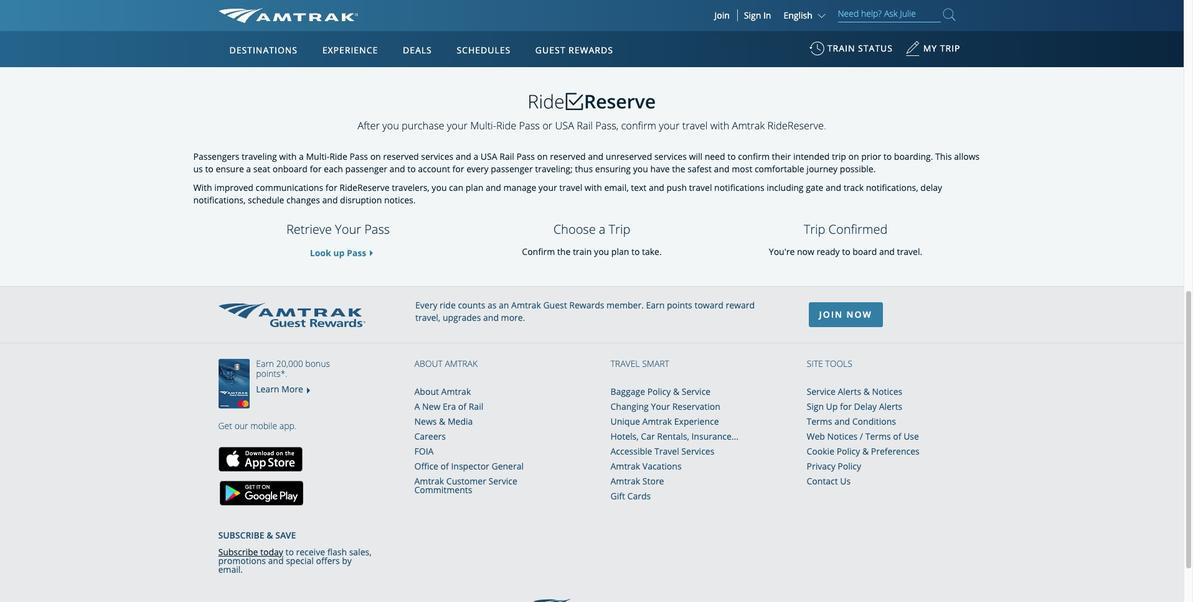 Task type: describe. For each thing, give the bounding box(es) containing it.
amtrak down changing your reservation link
[[642, 416, 672, 428]]

site tools
[[807, 358, 852, 370]]

1 passenger from the left
[[345, 163, 387, 175]]

1 vertical spatial usa
[[555, 119, 574, 133]]

inspector
[[451, 461, 489, 473]]

0 vertical spatial of
[[458, 401, 466, 413]]

schedule
[[248, 194, 284, 206]]

choose
[[553, 221, 596, 238]]

trip confirmed
[[804, 221, 888, 238]]

onboard
[[273, 163, 308, 175]]

3 on from the left
[[848, 151, 859, 163]]

a up every
[[474, 151, 478, 163]]

fare for explore multi-ride passes
[[358, 5, 374, 17]]

join button
[[707, 9, 738, 21]]

and right changes
[[322, 194, 338, 206]]

get
[[218, 420, 232, 432]]

learn more
[[818, 28, 873, 40]]

for inside with improved communications for ridereserve travelers, you can plan and manage your travel with email, text and push travel notifications including gate and track notifications, delay notifications, schedule changes and disruption notices.
[[326, 182, 337, 194]]

your inside with improved communications for ridereserve travelers, you can plan and manage your travel with email, text and push travel notifications including gate and track notifications, delay notifications, schedule changes and disruption notices.
[[539, 182, 557, 194]]

safest
[[688, 163, 712, 175]]

and right gate
[[826, 182, 841, 194]]

pass right up
[[347, 247, 366, 259]]

every
[[466, 163, 489, 175]]

0 horizontal spatial your
[[335, 221, 361, 238]]

multi- for a
[[306, 151, 329, 163]]

single, for explore
[[283, 5, 308, 17]]

ride for or
[[496, 119, 516, 133]]

multi-
[[317, 28, 347, 40]]

sign up for delay alerts link
[[807, 401, 902, 413]]

each
[[324, 163, 343, 175]]

cards
[[627, 491, 651, 503]]

purchase usa rail pass link
[[498, 22, 685, 47]]

2 passenger from the left
[[491, 163, 533, 175]]

discounted for explore
[[311, 5, 356, 17]]

my trip button
[[905, 37, 960, 67]]

with inside passengers traveling with a multi-ride pass on reserved services and a usa rail pass on reserved and unreserved services will need to confirm their intended trip on prior to boarding. this allows us to ensure a seat onboard for each passenger and to account for every passenger traveling; thus ensuring you have the safest and most comfortable journey possible.
[[279, 151, 297, 163]]

subscribe today link
[[218, 547, 283, 559]]

allows
[[954, 151, 980, 163]]

service alerts & notices sign up for delay alerts terms and conditions web notices / terms of use cookie policy & preferences privacy policy contact us
[[807, 386, 920, 488]]

terms and conditions link
[[807, 416, 896, 428]]

today
[[260, 547, 283, 559]]

a up guest rewards popup button
[[529, 5, 534, 17]]

travel.
[[897, 246, 922, 258]]

2 fare from the left
[[611, 5, 628, 17]]

2 on from the left
[[537, 151, 548, 163]]

gift
[[611, 491, 625, 503]]

destinations
[[229, 44, 298, 56]]

you inside with improved communications for ridereserve travelers, you can plan and manage your travel with email, text and push travel notifications including gate and track notifications, delay notifications, schedule changes and disruption notices.
[[432, 182, 447, 194]]

policy inside baggage policy & service changing your reservation unique amtrak experience hotels, car rentals, insurance... accessible travel services amtrak vacations amtrak store gift cards
[[647, 386, 671, 398]]

rewards inside the every ride counts as an amtrak guest rewards member. earn points toward reward travel, upgrades and more.
[[569, 300, 604, 311]]

us
[[193, 163, 203, 175]]

ride
[[347, 28, 366, 40]]

unreserved
[[606, 151, 652, 163]]

& down web notices / terms of use link at the bottom of the page
[[862, 446, 869, 458]]

reservation
[[672, 401, 720, 413]]

1 vertical spatial notifications,
[[193, 194, 246, 206]]

insurance...
[[691, 431, 739, 443]]

0 horizontal spatial terms
[[807, 416, 832, 428]]

amtrak down accessible
[[611, 461, 640, 473]]

sign inside service alerts & notices sign up for delay alerts terms and conditions web notices / terms of use cookie policy & preferences privacy policy contact us
[[807, 401, 824, 413]]

to inside the to receive flash sales, promotions and special offers by email.
[[285, 547, 294, 559]]

for left each on the left
[[310, 163, 322, 175]]

and down need
[[714, 163, 730, 175]]

delay
[[921, 182, 942, 194]]

0 horizontal spatial the
[[557, 246, 571, 258]]

1 horizontal spatial notifications,
[[866, 182, 918, 194]]

and inside the every ride counts as an amtrak guest rewards member. earn points toward reward travel, upgrades and more.
[[483, 312, 499, 324]]

fare for learn more
[[865, 5, 882, 17]]

join now
[[819, 309, 872, 321]]

1 vertical spatial policy
[[837, 446, 860, 458]]

1 horizontal spatial terms
[[865, 431, 891, 443]]

for inside service alerts & notices sign up for delay alerts terms and conditions web notices / terms of use cookie policy & preferences privacy policy contact us
[[840, 401, 852, 413]]

2 pay a single, discounted fare from the left
[[512, 5, 628, 17]]

a
[[414, 401, 420, 413]]

my
[[923, 42, 937, 54]]

earn 20,000 bonus points*. learn more
[[256, 358, 330, 396]]

office of inspector general link
[[414, 461, 524, 473]]

communications
[[256, 182, 323, 194]]

privacy
[[807, 461, 835, 473]]

media
[[448, 416, 473, 428]]

gift cards link
[[611, 491, 651, 503]]

pass up the ridereserve
[[350, 151, 368, 163]]

2 reserved from the left
[[550, 151, 586, 163]]

join for join now
[[819, 309, 843, 321]]

train
[[827, 42, 855, 54]]

learn
[[818, 28, 846, 40]]

& up the delay
[[863, 386, 870, 398]]

era
[[443, 401, 456, 413]]

promotions
[[218, 556, 266, 567]]

travel inside baggage policy & service changing your reservation unique amtrak experience hotels, car rentals, insurance... accessible travel services amtrak vacations amtrak store gift cards
[[654, 446, 679, 458]]

need
[[705, 151, 725, 163]]

amtrak store link
[[611, 476, 664, 488]]

careers link
[[414, 431, 446, 443]]

footer containing subscribe & save
[[218, 506, 377, 576]]

a up onboard
[[299, 151, 304, 163]]

to right us
[[205, 163, 213, 175]]

schedules link
[[452, 31, 516, 67]]

to up travelers,
[[407, 163, 416, 175]]

board
[[853, 246, 877, 258]]

as
[[488, 300, 497, 311]]

push
[[667, 182, 687, 194]]

preferences
[[871, 446, 920, 458]]

amtrak up era in the bottom of the page
[[441, 386, 471, 398]]

0 horizontal spatial notices
[[827, 431, 858, 443]]

track
[[844, 182, 864, 194]]

guest inside popup button
[[535, 44, 566, 56]]

and inside the to receive flash sales, promotions and special offers by email.
[[268, 556, 284, 567]]

baggage policy & service changing your reservation unique amtrak experience hotels, car rentals, insurance... accessible travel services amtrak vacations amtrak store gift cards
[[611, 386, 739, 503]]

bonus
[[305, 358, 330, 370]]

look
[[310, 247, 331, 259]]

contact us link
[[807, 476, 851, 488]]

web notices / terms of use link
[[807, 431, 919, 443]]

amtrak down office
[[414, 476, 444, 488]]

mobile
[[250, 420, 277, 432]]

discounted for learn
[[818, 5, 863, 17]]

changing your reservation link
[[611, 401, 720, 413]]

usa inside passengers traveling with a multi-ride pass on reserved services and a usa rail pass on reserved and unreserved services will need to confirm their intended trip on prior to boarding. this allows us to ensure a seat onboard for each passenger and to account for every passenger traveling; thus ensuring you have the safest and most comfortable journey possible.
[[481, 151, 497, 163]]

cookie
[[807, 446, 834, 458]]

comfortable
[[755, 163, 804, 175]]

after you purchase your multi-ride pass or usa rail pass, confirm your travel with amtrak ridereserve.
[[358, 119, 826, 133]]

search icon image
[[943, 6, 956, 23]]

have
[[650, 163, 670, 175]]

travel up "will" at the right top of page
[[682, 119, 708, 133]]

a up "explore"
[[275, 5, 280, 17]]

pay for explore
[[259, 5, 273, 17]]

service inside about amtrak a new era of rail news & media careers foia office of inspector general amtrak customer service commitments
[[489, 476, 517, 488]]

learn more link
[[752, 22, 939, 47]]

pay a single, discounted fare for learn
[[766, 5, 882, 17]]

rewards inside popup button
[[569, 44, 613, 56]]

rail
[[604, 28, 623, 40]]

ridereserve
[[340, 182, 390, 194]]

2 services from the left
[[654, 151, 687, 163]]

& left the save
[[267, 530, 273, 542]]

to left take.
[[631, 246, 640, 258]]

amtrak up 'most' on the top right
[[732, 119, 765, 133]]

amtrak customer service commitments link
[[414, 476, 517, 496]]

/
[[860, 431, 863, 443]]

careers
[[414, 431, 446, 443]]

text
[[631, 182, 647, 194]]

2 discounted from the left
[[564, 5, 609, 17]]

earn inside the every ride counts as an amtrak guest rewards member. earn points toward reward travel, upgrades and more.
[[646, 300, 665, 311]]

cookie policy & preferences link
[[807, 446, 920, 458]]

you're
[[769, 246, 795, 258]]

rentals,
[[657, 431, 689, 443]]

amtrak up gift cards link
[[611, 476, 640, 488]]

pass down disruption
[[364, 221, 390, 238]]

and up every
[[456, 151, 471, 163]]

explore multi-ride passes link
[[245, 22, 432, 47]]

delay
[[854, 401, 877, 413]]

up
[[826, 401, 838, 413]]

1 vertical spatial alerts
[[879, 401, 902, 413]]

to up 'most' on the top right
[[727, 151, 736, 163]]

with improved communications for ridereserve travelers, you can plan and manage your travel with email, text and push travel notifications including gate and track notifications, delay notifications, schedule changes and disruption notices.
[[193, 182, 942, 206]]

subscribe today
[[218, 547, 283, 559]]

improved
[[214, 182, 253, 194]]

boarding.
[[894, 151, 933, 163]]

subscribe
[[218, 530, 264, 542]]

to right ready
[[842, 246, 850, 258]]

1 horizontal spatial amtrak image
[[534, 600, 650, 603]]

can
[[449, 182, 463, 194]]

0 vertical spatial notices
[[872, 386, 902, 398]]

you right after
[[382, 119, 399, 133]]

train status
[[827, 42, 893, 54]]

contact
[[807, 476, 838, 488]]



Task type: locate. For each thing, give the bounding box(es) containing it.
conditions
[[852, 416, 896, 428]]

1 pay a single, discounted fare from the left
[[259, 5, 374, 17]]

0 vertical spatial policy
[[647, 386, 671, 398]]

for up can
[[452, 163, 464, 175]]

0 vertical spatial terms
[[807, 416, 832, 428]]

3 fare from the left
[[865, 5, 882, 17]]

service up up
[[807, 386, 836, 398]]

to right the prior
[[883, 151, 892, 163]]

0 horizontal spatial ride
[[329, 151, 347, 163]]

1 horizontal spatial rail
[[500, 151, 514, 163]]

pay left english
[[766, 5, 781, 17]]

usa left rail
[[585, 28, 602, 40]]

& down a new era of rail link
[[439, 416, 445, 428]]

flash
[[327, 547, 347, 559]]

amtrak vacations link
[[611, 461, 682, 473]]

reward
[[726, 300, 755, 311]]

our
[[235, 420, 248, 432]]

3 discounted from the left
[[818, 5, 863, 17]]

2 vertical spatial of
[[441, 461, 449, 473]]

banner
[[0, 0, 1184, 288]]

tools
[[825, 358, 852, 370]]

an
[[499, 300, 509, 311]]

pay a single, discounted fare up learn
[[766, 5, 882, 17]]

your right purchase
[[447, 119, 468, 133]]

travel up vacations
[[654, 446, 679, 458]]

2 horizontal spatial your
[[659, 119, 680, 133]]

0 horizontal spatial with
[[279, 151, 297, 163]]

with inside with improved communications for ridereserve travelers, you can plan and manage your travel with email, text and push travel notifications including gate and track notifications, delay notifications, schedule changes and disruption notices.
[[585, 182, 602, 194]]

ride
[[440, 300, 456, 311]]

0 horizontal spatial discounted
[[311, 5, 356, 17]]

0 horizontal spatial plan
[[466, 182, 483, 194]]

amtrak guest rewards image
[[218, 303, 365, 327]]

experience inside popup button
[[322, 44, 378, 56]]

earn inside earn 20,000 bonus points*. learn more
[[256, 358, 274, 370]]

a up confirm the train you plan to take.
[[599, 221, 606, 238]]

1 vertical spatial sign
[[807, 401, 824, 413]]

ride left the or
[[496, 119, 516, 133]]

guest down purchase
[[535, 44, 566, 56]]

travel smart
[[611, 358, 669, 370]]

site
[[807, 358, 823, 370]]

alerts
[[838, 386, 861, 398], [879, 401, 902, 413]]

retrieve
[[286, 221, 332, 238]]

a
[[275, 5, 280, 17], [529, 5, 534, 17], [783, 5, 788, 17], [299, 151, 304, 163], [474, 151, 478, 163], [246, 163, 251, 175], [599, 221, 606, 238]]

train
[[573, 246, 592, 258]]

trip
[[940, 42, 960, 54]]

2 trip from the left
[[804, 221, 825, 238]]

3 pay a single, discounted fare from the left
[[766, 5, 882, 17]]

sign in button
[[744, 9, 771, 21]]

application
[[265, 104, 563, 278]]

about for about amtrak
[[414, 358, 443, 370]]

deals button
[[398, 33, 437, 68]]

and down every
[[486, 182, 501, 194]]

1 horizontal spatial usa
[[555, 119, 574, 133]]

0 vertical spatial with
[[710, 119, 729, 133]]

you inside passengers traveling with a multi-ride pass on reserved services and a usa rail pass on reserved and unreserved services will need to confirm their intended trip on prior to boarding. this allows us to ensure a seat onboard for each passenger and to account for every passenger traveling; thus ensuring you have the safest and most comfortable journey possible.
[[633, 163, 648, 175]]

travel down safest at the right
[[689, 182, 712, 194]]

2 horizontal spatial usa
[[585, 28, 602, 40]]

rewards left member. on the right of the page
[[569, 300, 604, 311]]

1 horizontal spatial of
[[458, 401, 466, 413]]

amtrak
[[732, 119, 765, 133], [511, 300, 541, 311], [445, 358, 478, 370], [441, 386, 471, 398], [642, 416, 672, 428], [611, 461, 640, 473], [414, 476, 444, 488], [611, 476, 640, 488]]

travel down thus
[[559, 182, 582, 194]]

& up changing your reservation link
[[673, 386, 679, 398]]

experience button
[[317, 33, 383, 68]]

your inside baggage policy & service changing your reservation unique amtrak experience hotels, car rentals, insurance... accessible travel services amtrak vacations amtrak store gift cards
[[651, 401, 670, 413]]

discounted up multi-
[[311, 5, 356, 17]]

footer
[[0, 287, 1184, 603], [218, 506, 377, 576]]

news & media link
[[414, 416, 473, 428]]

you right train
[[594, 246, 609, 258]]

notifications
[[714, 182, 764, 194]]

0 vertical spatial experience
[[322, 44, 378, 56]]

pay up destinations
[[259, 5, 273, 17]]

service up reservation
[[682, 386, 711, 398]]

trip
[[609, 221, 630, 238], [804, 221, 825, 238]]

about for about amtrak a new era of rail news & media careers foia office of inspector general amtrak customer service commitments
[[414, 386, 439, 398]]

1 vertical spatial about
[[414, 386, 439, 398]]

smart
[[642, 358, 669, 370]]

pass
[[519, 119, 540, 133], [350, 151, 368, 163], [516, 151, 535, 163], [364, 221, 390, 238], [347, 247, 366, 259]]

amtrak inside the every ride counts as an amtrak guest rewards member. earn points toward reward travel, upgrades and more.
[[511, 300, 541, 311]]

0 horizontal spatial usa
[[481, 151, 497, 163]]

travel up baggage
[[611, 358, 640, 370]]

and right the "board"
[[879, 246, 895, 258]]

1 horizontal spatial discounted
[[564, 5, 609, 17]]

3 pay from the left
[[766, 5, 781, 17]]

1 reserved from the left
[[383, 151, 419, 163]]

of left the "use"
[[893, 431, 901, 443]]

pay a single, discounted fare for explore
[[259, 5, 374, 17]]

pay a single, discounted fare up multi-
[[259, 5, 374, 17]]

discounted up the purchase usa rail pass
[[564, 5, 609, 17]]

0 vertical spatial join
[[715, 9, 730, 21]]

reserved up traveling; on the top
[[550, 151, 586, 163]]

1 vertical spatial amtrak image
[[534, 600, 650, 603]]

join left now
[[819, 309, 843, 321]]

rail inside about amtrak a new era of rail news & media careers foia office of inspector general amtrak customer service commitments
[[469, 401, 483, 413]]

rail inside passengers traveling with a multi-ride pass on reserved services and a usa rail pass on reserved and unreserved services will need to confirm their intended trip on prior to boarding. this allows us to ensure a seat onboard for each passenger and to account for every passenger traveling; thus ensuring you have the safest and most comfortable journey possible.
[[500, 151, 514, 163]]

traveling
[[242, 151, 277, 163]]

rail up media
[[469, 401, 483, 413]]

1 on from the left
[[370, 151, 381, 163]]

ride for on
[[329, 151, 347, 163]]

travelers,
[[392, 182, 429, 194]]

join left the sign in
[[715, 9, 730, 21]]

policy
[[647, 386, 671, 398], [837, 446, 860, 458], [838, 461, 861, 473]]

notifications, down improved
[[193, 194, 246, 206]]

1 horizontal spatial service
[[682, 386, 711, 398]]

2 horizontal spatial pay a single, discounted fare
[[766, 5, 882, 17]]

fare up more at right top
[[865, 5, 882, 17]]

regions map image
[[265, 104, 563, 278]]

sign left in
[[744, 9, 761, 21]]

notifications, down the prior
[[866, 182, 918, 194]]

0 horizontal spatial travel
[[611, 358, 640, 370]]

multi- inside passengers traveling with a multi-ride pass on reserved services and a usa rail pass on reserved and unreserved services will need to confirm their intended trip on prior to boarding. this allows us to ensure a seat onboard for each passenger and to account for every passenger traveling; thus ensuring you have the safest and most comfortable journey possible.
[[306, 151, 329, 163]]

pass,
[[595, 119, 619, 133]]

pass up manage
[[516, 151, 535, 163]]

0 vertical spatial the
[[672, 163, 685, 175]]

1 horizontal spatial notices
[[872, 386, 902, 398]]

to
[[727, 151, 736, 163], [883, 151, 892, 163], [205, 163, 213, 175], [407, 163, 416, 175], [631, 246, 640, 258], [842, 246, 850, 258], [285, 547, 294, 559]]

passengers
[[193, 151, 239, 163]]

1 horizontal spatial multi-
[[470, 119, 496, 133]]

about inside about amtrak a new era of rail news & media careers foia office of inspector general amtrak customer service commitments
[[414, 386, 439, 398]]

about up about amtrak link
[[414, 358, 443, 370]]

with up onboard
[[279, 151, 297, 163]]

0 horizontal spatial rail
[[469, 401, 483, 413]]

2 about from the top
[[414, 386, 439, 398]]

to down the save
[[285, 547, 294, 559]]

multi- for your
[[470, 119, 496, 133]]

services
[[681, 446, 714, 458]]

your down traveling; on the top
[[539, 182, 557, 194]]

& inside baggage policy & service changing your reservation unique amtrak experience hotels, car rentals, insurance... accessible travel services amtrak vacations amtrak store gift cards
[[673, 386, 679, 398]]

1 horizontal spatial pay a single, discounted fare
[[512, 5, 628, 17]]

about amtrak link
[[414, 386, 471, 398]]

1 services from the left
[[421, 151, 453, 163]]

amtrak up more.
[[511, 300, 541, 311]]

confirm right pass,
[[621, 119, 656, 133]]

1 horizontal spatial pay
[[512, 5, 527, 17]]

changes
[[286, 194, 320, 206]]

& inside about amtrak a new era of rail news & media careers foia office of inspector general amtrak customer service commitments
[[439, 416, 445, 428]]

banner containing join
[[0, 0, 1184, 288]]

0 vertical spatial confirm
[[621, 119, 656, 133]]

of inside service alerts & notices sign up for delay alerts terms and conditions web notices / terms of use cookie policy & preferences privacy policy contact us
[[893, 431, 901, 443]]

2 vertical spatial with
[[585, 182, 602, 194]]

manage
[[503, 182, 536, 194]]

your up 'have'
[[659, 119, 680, 133]]

pay for learn
[[766, 5, 781, 17]]

guest inside the every ride counts as an amtrak guest rewards member. earn points toward reward travel, upgrades and more.
[[543, 300, 567, 311]]

sign inside banner
[[744, 9, 761, 21]]

service alerts & notices link
[[807, 386, 902, 398]]

single,
[[283, 5, 308, 17], [536, 5, 562, 17], [790, 5, 816, 17]]

amtrak guest rewards preferred mastercard image
[[218, 359, 256, 409]]

1 pay from the left
[[259, 5, 273, 17]]

sales,
[[349, 547, 371, 559]]

a left seat
[[246, 163, 251, 175]]

0 vertical spatial ride
[[496, 119, 516, 133]]

a new era of rail link
[[414, 401, 483, 413]]

single, for learn
[[790, 5, 816, 17]]

accessible
[[611, 446, 652, 458]]

hotels,
[[611, 431, 639, 443]]

join for join
[[715, 9, 730, 21]]

1 vertical spatial earn
[[256, 358, 274, 370]]

a right in
[[783, 5, 788, 17]]

2 pay from the left
[[512, 5, 527, 17]]

special
[[286, 556, 314, 567]]

1 vertical spatial guest
[[543, 300, 567, 311]]

customer
[[446, 476, 486, 488]]

1 single, from the left
[[283, 5, 308, 17]]

notices.
[[384, 194, 416, 206]]

2 horizontal spatial of
[[893, 431, 901, 443]]

and down as
[[483, 312, 499, 324]]

0 horizontal spatial sign
[[744, 9, 761, 21]]

about up the new
[[414, 386, 439, 398]]

service inside baggage policy & service changing your reservation unique amtrak experience hotels, car rentals, insurance... accessible travel services amtrak vacations amtrak store gift cards
[[682, 386, 711, 398]]

1 horizontal spatial sign
[[807, 401, 824, 413]]

0 vertical spatial sign
[[744, 9, 761, 21]]

email.
[[218, 564, 243, 576]]

2 horizontal spatial service
[[807, 386, 836, 398]]

2 vertical spatial rail
[[469, 401, 483, 413]]

general
[[492, 461, 524, 473]]

1 fare from the left
[[358, 5, 374, 17]]

ride inside passengers traveling with a multi-ride pass on reserved services and a usa rail pass on reserved and unreserved services will need to confirm their intended trip on prior to boarding. this allows us to ensure a seat onboard for each passenger and to account for every passenger traveling; thus ensuring you have the safest and most comfortable journey possible.
[[329, 151, 347, 163]]

0 horizontal spatial trip
[[609, 221, 630, 238]]

reserved up travelers,
[[383, 151, 419, 163]]

0 vertical spatial rail
[[577, 119, 593, 133]]

passenger up the ridereserve
[[345, 163, 387, 175]]

amtrak up about amtrak link
[[445, 358, 478, 370]]

0 horizontal spatial multi-
[[306, 151, 329, 163]]

to receive flash sales, promotions and special offers by email.
[[218, 547, 371, 576]]

email,
[[604, 182, 629, 194]]

services
[[421, 151, 453, 163], [654, 151, 687, 163]]

1 horizontal spatial your
[[651, 401, 670, 413]]

for down each on the left
[[326, 182, 337, 194]]

with up need
[[710, 119, 729, 133]]

and right text
[[649, 182, 664, 194]]

0 horizontal spatial service
[[489, 476, 517, 488]]

&
[[673, 386, 679, 398], [863, 386, 870, 398], [439, 416, 445, 428], [862, 446, 869, 458], [267, 530, 273, 542]]

sign left up
[[807, 401, 824, 413]]

plan left take.
[[611, 246, 629, 258]]

fare
[[358, 5, 374, 17], [611, 5, 628, 17], [865, 5, 882, 17]]

1 horizontal spatial the
[[672, 163, 685, 175]]

the inside passengers traveling with a multi-ride pass on reserved services and a usa rail pass on reserved and unreserved services will need to confirm their intended trip on prior to boarding. this allows us to ensure a seat onboard for each passenger and to account for every passenger traveling; thus ensuring you have the safest and most comfortable journey possible.
[[672, 163, 685, 175]]

deals
[[403, 44, 432, 56]]

0 horizontal spatial earn
[[256, 358, 274, 370]]

0 vertical spatial about
[[414, 358, 443, 370]]

0 horizontal spatial alerts
[[838, 386, 861, 398]]

and inside service alerts & notices sign up for delay alerts terms and conditions web notices / terms of use cookie policy & preferences privacy policy contact us
[[834, 416, 850, 428]]

you're now ready to board and travel.
[[769, 246, 922, 258]]

and up thus
[[588, 151, 603, 163]]

1 about from the top
[[414, 358, 443, 370]]

or
[[543, 119, 552, 133]]

baggage policy & service link
[[611, 386, 711, 398]]

ride up each on the left
[[329, 151, 347, 163]]

usa up every
[[481, 151, 497, 163]]

accessible travel services link
[[611, 446, 714, 458]]

unique amtrak experience link
[[611, 416, 719, 428]]

rail left pass,
[[577, 119, 593, 133]]

guest right an
[[543, 300, 567, 311]]

0 vertical spatial guest
[[535, 44, 566, 56]]

1 vertical spatial travel
[[654, 446, 679, 458]]

0 horizontal spatial pay a single, discounted fare
[[259, 5, 374, 17]]

terms
[[807, 416, 832, 428], [865, 431, 891, 443]]

your down baggage policy & service link
[[651, 401, 670, 413]]

purchase
[[402, 119, 444, 133]]

1 horizontal spatial on
[[537, 151, 548, 163]]

pay up schedules link
[[512, 5, 527, 17]]

0 vertical spatial multi-
[[470, 119, 496, 133]]

experience inside baggage policy & service changing your reservation unique amtrak experience hotels, car rentals, insurance... accessible travel services amtrak vacations amtrak store gift cards
[[674, 416, 719, 428]]

0 horizontal spatial confirm
[[621, 119, 656, 133]]

purchase usa rail pass
[[538, 28, 646, 40]]

1 vertical spatial confirm
[[738, 151, 770, 163]]

plan inside with improved communications for ridereserve travelers, you can plan and manage your travel with email, text and push travel notifications including gate and track notifications, delay notifications, schedule changes and disruption notices.
[[466, 182, 483, 194]]

2 vertical spatial policy
[[838, 461, 861, 473]]

pass left the or
[[519, 119, 540, 133]]

commitments
[[414, 485, 472, 496]]

on up traveling; on the top
[[537, 151, 548, 163]]

usa right the or
[[555, 119, 574, 133]]

counts
[[458, 300, 485, 311]]

on down after
[[370, 151, 381, 163]]

unique
[[611, 416, 640, 428]]

1 vertical spatial join
[[819, 309, 843, 321]]

and up travelers,
[[390, 163, 405, 175]]

plan right can
[[466, 182, 483, 194]]

0 vertical spatial your
[[335, 221, 361, 238]]

Please enter your search item search field
[[838, 6, 941, 22]]

2 horizontal spatial rail
[[577, 119, 593, 133]]

privacy policy link
[[807, 461, 861, 473]]

passenger up manage
[[491, 163, 533, 175]]

of right office
[[441, 461, 449, 473]]

1 trip from the left
[[609, 221, 630, 238]]

footer containing every ride counts as an amtrak guest rewards member. earn points toward reward travel, upgrades and more.
[[0, 287, 1184, 603]]

0 vertical spatial rewards
[[569, 44, 613, 56]]

sign in
[[744, 9, 771, 21]]

of
[[458, 401, 466, 413], [893, 431, 901, 443], [441, 461, 449, 473]]

points
[[667, 300, 692, 311]]

0 vertical spatial plan
[[466, 182, 483, 194]]

on up possible.
[[848, 151, 859, 163]]

0 vertical spatial amtrak image
[[218, 8, 358, 23]]

service inside service alerts & notices sign up for delay alerts terms and conditions web notices / terms of use cookie policy & preferences privacy policy contact us
[[807, 386, 836, 398]]

0 horizontal spatial fare
[[358, 5, 374, 17]]

this
[[935, 151, 952, 163]]

1 horizontal spatial earn
[[646, 300, 665, 311]]

0 horizontal spatial passenger
[[345, 163, 387, 175]]

train status link
[[809, 37, 893, 67]]

0 horizontal spatial single,
[[283, 5, 308, 17]]

vacations
[[642, 461, 682, 473]]

new
[[422, 401, 440, 413]]

your up up
[[335, 221, 361, 238]]

the right 'have'
[[672, 163, 685, 175]]

explore
[[278, 28, 315, 40]]

1 horizontal spatial services
[[654, 151, 687, 163]]

for right up
[[840, 401, 852, 413]]

1 vertical spatial notices
[[827, 431, 858, 443]]

1 vertical spatial terms
[[865, 431, 891, 443]]

2 horizontal spatial discounted
[[818, 5, 863, 17]]

experience
[[322, 44, 378, 56], [674, 416, 719, 428]]

discounted up learn more
[[818, 5, 863, 17]]

1 vertical spatial your
[[651, 401, 670, 413]]

you left can
[[432, 182, 447, 194]]

passengers traveling with a multi-ride pass on reserved services and a usa rail pass on reserved and unreserved services will need to confirm their intended trip on prior to boarding. this allows us to ensure a seat onboard for each passenger and to account for every passenger traveling; thus ensuring you have the safest and most comfortable journey possible.
[[193, 151, 980, 175]]

earn left 20,000
[[256, 358, 274, 370]]

1 horizontal spatial single,
[[536, 5, 562, 17]]

1 horizontal spatial alerts
[[879, 401, 902, 413]]

2 horizontal spatial single,
[[790, 5, 816, 17]]

the left train
[[557, 246, 571, 258]]

1 vertical spatial experience
[[674, 416, 719, 428]]

0 horizontal spatial services
[[421, 151, 453, 163]]

3 single, from the left
[[790, 5, 816, 17]]

single, right in
[[790, 5, 816, 17]]

single, up purchase
[[536, 5, 562, 17]]

1 horizontal spatial ride
[[496, 119, 516, 133]]

1 discounted from the left
[[311, 5, 356, 17]]

rewards down the purchase usa rail pass
[[569, 44, 613, 56]]

services up 'have'
[[654, 151, 687, 163]]

alerts up conditions
[[879, 401, 902, 413]]

2 horizontal spatial with
[[710, 119, 729, 133]]

experience down reservation
[[674, 416, 719, 428]]

passes
[[369, 28, 399, 40]]

0 horizontal spatial your
[[447, 119, 468, 133]]

2 horizontal spatial fare
[[865, 5, 882, 17]]

1 horizontal spatial fare
[[611, 5, 628, 17]]

0 vertical spatial travel
[[611, 358, 640, 370]]

about amtrak a new era of rail news & media careers foia office of inspector general amtrak customer service commitments
[[414, 386, 524, 496]]

confirm inside passengers traveling with a multi-ride pass on reserved services and a usa rail pass on reserved and unreserved services will need to confirm their intended trip on prior to boarding. this allows us to ensure a seat onboard for each passenger and to account for every passenger traveling; thus ensuring you have the safest and most comfortable journey possible.
[[738, 151, 770, 163]]

1 horizontal spatial with
[[585, 182, 602, 194]]

0 horizontal spatial pay
[[259, 5, 273, 17]]

1 horizontal spatial travel
[[654, 446, 679, 458]]

amtrak image
[[218, 8, 358, 23], [534, 600, 650, 603]]

1 horizontal spatial join
[[819, 309, 843, 321]]

1 vertical spatial plan
[[611, 246, 629, 258]]

subscribe
[[218, 547, 258, 559]]

2 single, from the left
[[536, 5, 562, 17]]

by
[[342, 556, 352, 567]]

pay a single, discounted fare up purchase
[[512, 5, 628, 17]]

experience down ride
[[322, 44, 378, 56]]

changing
[[611, 401, 649, 413]]

1 horizontal spatial plan
[[611, 246, 629, 258]]

0 vertical spatial usa
[[585, 28, 602, 40]]

trip up confirm the train you plan to take.
[[609, 221, 630, 238]]



Task type: vqa. For each thing, say whether or not it's contained in the screenshot.
the bottom construction
no



